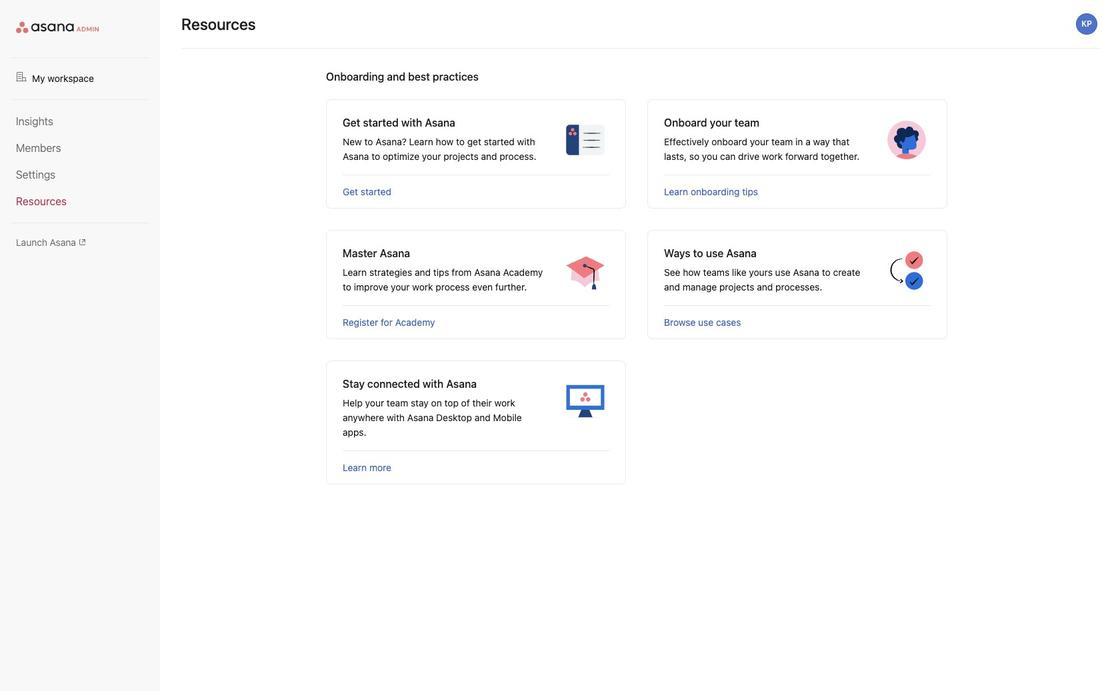Task type: vqa. For each thing, say whether or not it's contained in the screenshot.
Onboarding
yes



Task type: locate. For each thing, give the bounding box(es) containing it.
anywhere
[[343, 412, 384, 423]]

0 horizontal spatial projects
[[444, 151, 479, 162]]

like
[[732, 267, 747, 278]]

2 get from the top
[[343, 186, 358, 197]]

2 horizontal spatial work
[[762, 151, 783, 162]]

1 get from the top
[[343, 117, 360, 129]]

0 vertical spatial projects
[[444, 151, 479, 162]]

tips inside learn strategies and tips from asana academy to improve your work process even further.
[[433, 267, 449, 278]]

master asana
[[343, 247, 410, 259]]

1 vertical spatial team
[[772, 136, 793, 147]]

started up process.
[[484, 136, 515, 147]]

your up onboard
[[710, 117, 732, 129]]

ways
[[664, 247, 691, 259]]

effectively
[[664, 136, 709, 147]]

1 horizontal spatial tips
[[742, 186, 758, 197]]

manage
[[683, 281, 717, 293]]

learn down the master at top left
[[343, 267, 367, 278]]

use left 'cases'
[[698, 317, 714, 328]]

0 horizontal spatial how
[[436, 136, 454, 147]]

1 vertical spatial started
[[484, 136, 515, 147]]

stay
[[343, 378, 365, 390]]

2 vertical spatial work
[[495, 397, 515, 409]]

1 horizontal spatial team
[[735, 117, 760, 129]]

team for onboard your team
[[735, 117, 760, 129]]

get down "new"
[[343, 186, 358, 197]]

apps.
[[343, 427, 366, 438]]

and down the their
[[475, 412, 491, 423]]

asana
[[425, 117, 455, 129], [343, 151, 369, 162], [50, 237, 76, 248], [380, 247, 410, 259], [726, 247, 757, 259], [474, 267, 501, 278], [793, 267, 820, 278], [446, 378, 477, 390], [407, 412, 434, 423]]

1 vertical spatial use
[[775, 267, 791, 278]]

0 horizontal spatial team
[[387, 397, 408, 409]]

0 vertical spatial work
[[762, 151, 783, 162]]

that
[[833, 136, 850, 147]]

use up teams
[[706, 247, 724, 259]]

your
[[710, 117, 732, 129], [750, 136, 769, 147], [422, 151, 441, 162], [391, 281, 410, 293], [365, 397, 384, 409]]

your up drive
[[750, 136, 769, 147]]

your inside learn strategies and tips from asana academy to improve your work process even further.
[[391, 281, 410, 293]]

1 vertical spatial projects
[[720, 281, 755, 293]]

your right optimize
[[422, 151, 441, 162]]

with up process.
[[517, 136, 535, 147]]

processes.
[[776, 281, 822, 293]]

and right strategies at the top left of the page
[[415, 267, 431, 278]]

team inside effectively onboard your team in a way that lasts, so you can drive work forward together.
[[772, 136, 793, 147]]

0 horizontal spatial resources
[[16, 195, 67, 207]]

my workspace
[[32, 73, 94, 84]]

how up manage
[[683, 267, 701, 278]]

0 vertical spatial resources
[[181, 15, 256, 33]]

and down get
[[481, 151, 497, 162]]

connected
[[367, 378, 420, 390]]

projects down get
[[444, 151, 479, 162]]

how left get
[[436, 136, 454, 147]]

tips up process
[[433, 267, 449, 278]]

and down see on the right
[[664, 281, 680, 293]]

academy right for
[[395, 317, 435, 328]]

browse
[[664, 317, 696, 328]]

get for get started
[[343, 186, 358, 197]]

to left improve
[[343, 281, 351, 293]]

use up processes. in the right top of the page
[[775, 267, 791, 278]]

academy up further.
[[503, 267, 543, 278]]

team inside 'help your team stay on top of their work anywhere with asana desktop and mobile apps.'
[[387, 397, 408, 409]]

learn left more
[[343, 462, 367, 473]]

work up mobile
[[495, 397, 515, 409]]

cases
[[716, 317, 741, 328]]

to inside see how teams like yours use asana to create and manage projects and processes.
[[822, 267, 831, 278]]

more
[[369, 462, 391, 473]]

to down asana?
[[372, 151, 380, 162]]

and
[[387, 71, 406, 83], [481, 151, 497, 162], [415, 267, 431, 278], [664, 281, 680, 293], [757, 281, 773, 293], [475, 412, 491, 423]]

0 horizontal spatial tips
[[433, 267, 449, 278]]

2 vertical spatial team
[[387, 397, 408, 409]]

1 vertical spatial how
[[683, 267, 701, 278]]

get up "new"
[[343, 117, 360, 129]]

work left process
[[412, 281, 433, 293]]

get
[[343, 117, 360, 129], [343, 186, 358, 197]]

and inside learn strategies and tips from asana academy to improve your work process even further.
[[415, 267, 431, 278]]

1 horizontal spatial how
[[683, 267, 701, 278]]

started down optimize
[[361, 186, 391, 197]]

and inside 'help your team stay on top of their work anywhere with asana desktop and mobile apps.'
[[475, 412, 491, 423]]

with right anywhere
[[387, 412, 405, 423]]

1 horizontal spatial academy
[[503, 267, 543, 278]]

work
[[762, 151, 783, 162], [412, 281, 433, 293], [495, 397, 515, 409]]

team up onboard
[[735, 117, 760, 129]]

projects inside see how teams like yours use asana to create and manage projects and processes.
[[720, 281, 755, 293]]

my
[[32, 73, 45, 84]]

how
[[436, 136, 454, 147], [683, 267, 701, 278]]

0 horizontal spatial academy
[[395, 317, 435, 328]]

get for get started with asana
[[343, 117, 360, 129]]

learn
[[409, 136, 433, 147], [664, 186, 688, 197], [343, 267, 367, 278], [343, 462, 367, 473]]

team left in
[[772, 136, 793, 147]]

see how teams like yours use asana to create and manage projects and processes.
[[664, 267, 860, 293]]

academy
[[503, 267, 543, 278], [395, 317, 435, 328]]

settings link
[[16, 167, 144, 183]]

1 vertical spatial work
[[412, 281, 433, 293]]

0 vertical spatial academy
[[503, 267, 543, 278]]

tips
[[742, 186, 758, 197], [433, 267, 449, 278]]

your down strategies at the top left of the page
[[391, 281, 410, 293]]

asana down "new"
[[343, 151, 369, 162]]

with inside 'help your team stay on top of their work anywhere with asana desktop and mobile apps.'
[[387, 412, 405, 423]]

work inside 'help your team stay on top of their work anywhere with asana desktop and mobile apps.'
[[495, 397, 515, 409]]

onboard
[[664, 117, 707, 129]]

their
[[472, 397, 492, 409]]

1 horizontal spatial work
[[495, 397, 515, 409]]

with
[[401, 117, 422, 129], [517, 136, 535, 147], [423, 378, 444, 390], [387, 412, 405, 423]]

you
[[702, 151, 718, 162]]

to left create
[[822, 267, 831, 278]]

asana up processes. in the right top of the page
[[793, 267, 820, 278]]

tips right onboarding
[[742, 186, 758, 197]]

can
[[720, 151, 736, 162]]

use
[[706, 247, 724, 259], [775, 267, 791, 278], [698, 317, 714, 328]]

team
[[735, 117, 760, 129], [772, 136, 793, 147], [387, 397, 408, 409]]

top
[[444, 397, 459, 409]]

how inside "new to asana? learn how to get started with asana to optimize your projects and process."
[[436, 136, 454, 147]]

asana up even
[[474, 267, 501, 278]]

0 horizontal spatial work
[[412, 281, 433, 293]]

insights link
[[16, 113, 144, 129]]

ways to use asana
[[664, 247, 757, 259]]

0 vertical spatial how
[[436, 136, 454, 147]]

with inside "new to asana? learn how to get started with asana to optimize your projects and process."
[[517, 136, 535, 147]]

master
[[343, 247, 377, 259]]

learn for learn onboarding tips
[[664, 186, 688, 197]]

1 vertical spatial tips
[[433, 267, 449, 278]]

learn inside learn strategies and tips from asana academy to improve your work process even further.
[[343, 267, 367, 278]]

1 horizontal spatial resources
[[181, 15, 256, 33]]

get started button
[[343, 186, 391, 197]]

2 vertical spatial started
[[361, 186, 391, 197]]

team down 'connected'
[[387, 397, 408, 409]]

asana down stay on the left of the page
[[407, 412, 434, 423]]

asana right launch
[[50, 237, 76, 248]]

work right drive
[[762, 151, 783, 162]]

team for help your team stay on top of their work anywhere with asana desktop and mobile apps.
[[387, 397, 408, 409]]

and down yours
[[757, 281, 773, 293]]

projects down like
[[720, 281, 755, 293]]

2 horizontal spatial team
[[772, 136, 793, 147]]

mobile
[[493, 412, 522, 423]]

resources
[[181, 15, 256, 33], [16, 195, 67, 207]]

0 vertical spatial started
[[363, 117, 399, 129]]

your inside effectively onboard your team in a way that lasts, so you can drive work forward together.
[[750, 136, 769, 147]]

get started
[[343, 186, 391, 197]]

learn onboarding tips button
[[664, 186, 758, 197]]

asana inside "new to asana? learn how to get started with asana to optimize your projects and process."
[[343, 151, 369, 162]]

started inside "new to asana? learn how to get started with asana to optimize your projects and process."
[[484, 136, 515, 147]]

learn down lasts,
[[664, 186, 688, 197]]

onboard your team
[[664, 117, 760, 129]]

with up on
[[423, 378, 444, 390]]

1 horizontal spatial projects
[[720, 281, 755, 293]]

projects
[[444, 151, 479, 162], [720, 281, 755, 293]]

your up anywhere
[[365, 397, 384, 409]]

learn up optimize
[[409, 136, 433, 147]]

help your team stay on top of their work anywhere with asana desktop and mobile apps.
[[343, 397, 522, 438]]

0 vertical spatial use
[[706, 247, 724, 259]]

0 vertical spatial get
[[343, 117, 360, 129]]

started up asana?
[[363, 117, 399, 129]]

to
[[364, 136, 373, 147], [456, 136, 465, 147], [372, 151, 380, 162], [693, 247, 703, 259], [822, 267, 831, 278], [343, 281, 351, 293]]

new to asana? learn how to get started with asana to optimize your projects and process.
[[343, 136, 537, 162]]

way
[[813, 136, 830, 147]]

1 vertical spatial get
[[343, 186, 358, 197]]

0 vertical spatial team
[[735, 117, 760, 129]]

to right the ways
[[693, 247, 703, 259]]



Task type: describe. For each thing, give the bounding box(es) containing it.
of
[[461, 397, 470, 409]]

workspace
[[48, 73, 94, 84]]

members
[[16, 142, 61, 154]]

together.
[[821, 151, 860, 162]]

use inside see how teams like yours use asana to create and manage projects and processes.
[[775, 267, 791, 278]]

improve
[[354, 281, 388, 293]]

new
[[343, 136, 362, 147]]

further.
[[495, 281, 527, 293]]

onboarding
[[326, 71, 384, 83]]

get started with asana
[[343, 117, 455, 129]]

drive
[[738, 151, 760, 162]]

so
[[689, 151, 700, 162]]

lasts,
[[664, 151, 687, 162]]

to inside learn strategies and tips from asana academy to improve your work process even further.
[[343, 281, 351, 293]]

on
[[431, 397, 442, 409]]

even
[[472, 281, 493, 293]]

your inside 'help your team stay on top of their work anywhere with asana desktop and mobile apps.'
[[365, 397, 384, 409]]

see
[[664, 267, 681, 278]]

resources link
[[16, 193, 144, 209]]

a
[[806, 136, 811, 147]]

insights
[[16, 115, 53, 127]]

optimize
[[383, 151, 420, 162]]

practices
[[433, 71, 479, 83]]

how inside see how teams like yours use asana to create and manage projects and processes.
[[683, 267, 701, 278]]

register
[[343, 317, 378, 328]]

stay
[[411, 397, 429, 409]]

kp
[[1082, 19, 1092, 29]]

asana inside 'help your team stay on top of their work anywhere with asana desktop and mobile apps.'
[[407, 412, 434, 423]]

get
[[467, 136, 481, 147]]

yours
[[749, 267, 773, 278]]

effectively onboard your team in a way that lasts, so you can drive work forward together.
[[664, 136, 860, 162]]

asana?
[[376, 136, 407, 147]]

academy inside learn strategies and tips from asana academy to improve your work process even further.
[[503, 267, 543, 278]]

learn more button
[[343, 462, 391, 473]]

asana inside see how teams like yours use asana to create and manage projects and processes.
[[793, 267, 820, 278]]

settings
[[16, 169, 55, 181]]

work inside learn strategies and tips from asana academy to improve your work process even further.
[[412, 281, 433, 293]]

asana inside learn strategies and tips from asana academy to improve your work process even further.
[[474, 267, 501, 278]]

register for academy
[[343, 317, 435, 328]]

2 vertical spatial use
[[698, 317, 714, 328]]

and left best
[[387, 71, 406, 83]]

launch
[[16, 237, 47, 248]]

work inside effectively onboard your team in a way that lasts, so you can drive work forward together.
[[762, 151, 783, 162]]

and inside "new to asana? learn how to get started with asana to optimize your projects and process."
[[481, 151, 497, 162]]

started for get started with asana
[[363, 117, 399, 129]]

forward
[[785, 151, 818, 162]]

asana up like
[[726, 247, 757, 259]]

1 vertical spatial academy
[[395, 317, 435, 328]]

learn strategies and tips from asana academy to improve your work process even further.
[[343, 267, 543, 293]]

create
[[833, 267, 860, 278]]

onboard
[[712, 136, 748, 147]]

teams
[[703, 267, 730, 278]]

process
[[436, 281, 470, 293]]

members link
[[16, 140, 144, 156]]

in
[[796, 136, 803, 147]]

launch asana
[[16, 237, 76, 248]]

strategies
[[369, 267, 412, 278]]

0 vertical spatial tips
[[742, 186, 758, 197]]

onboarding and best practices
[[326, 71, 479, 83]]

browse use cases
[[664, 317, 741, 328]]

to right "new"
[[364, 136, 373, 147]]

1 vertical spatial resources
[[16, 195, 67, 207]]

register for academy button
[[343, 317, 435, 328]]

desktop
[[436, 412, 472, 423]]

learn more
[[343, 462, 391, 473]]

asana up strategies at the top left of the page
[[380, 247, 410, 259]]

from
[[452, 267, 472, 278]]

started for get started
[[361, 186, 391, 197]]

learn for learn strategies and tips from asana academy to improve your work process even further.
[[343, 267, 367, 278]]

stay connected with asana
[[343, 378, 477, 390]]

for
[[381, 317, 393, 328]]

launch asana link
[[16, 237, 144, 248]]

projects inside "new to asana? learn how to get started with asana to optimize your projects and process."
[[444, 151, 479, 162]]

asana up of
[[446, 378, 477, 390]]

process.
[[500, 151, 537, 162]]

to left get
[[456, 136, 465, 147]]

learn onboarding tips
[[664, 186, 758, 197]]

learn for learn more
[[343, 462, 367, 473]]

your inside "new to asana? learn how to get started with asana to optimize your projects and process."
[[422, 151, 441, 162]]

learn inside "new to asana? learn how to get started with asana to optimize your projects and process."
[[409, 136, 433, 147]]

onboarding
[[691, 186, 740, 197]]

help
[[343, 397, 363, 409]]

with up asana?
[[401, 117, 422, 129]]

browse use cases button
[[664, 317, 741, 328]]

best
[[408, 71, 430, 83]]

asana up "new to asana? learn how to get started with asana to optimize your projects and process."
[[425, 117, 455, 129]]



